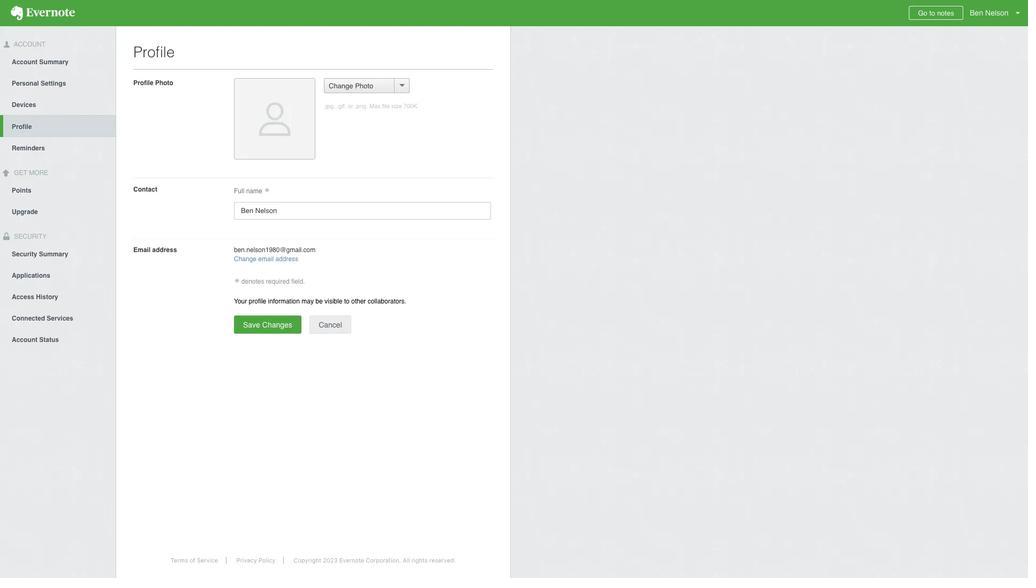Task type: describe. For each thing, give the bounding box(es) containing it.
get more
[[12, 169, 48, 177]]

copyright
[[294, 558, 321, 564]]

applications link
[[0, 264, 116, 286]]

account summary
[[12, 58, 69, 66]]

700k.
[[404, 103, 419, 110]]

change photo
[[329, 82, 374, 90]]

information
[[268, 298, 300, 305]]

profile
[[249, 298, 266, 305]]

go to notes
[[919, 9, 955, 17]]

contact
[[133, 186, 157, 193]]

of
[[190, 558, 195, 564]]

email address
[[133, 246, 177, 254]]

ben nelson link
[[968, 0, 1029, 26]]

service
[[197, 558, 218, 564]]

account for account summary
[[12, 58, 38, 66]]

full
[[234, 188, 245, 195]]

evernote link
[[0, 0, 86, 26]]

may
[[302, 298, 314, 305]]

.png.
[[355, 103, 368, 110]]

personal
[[12, 80, 39, 87]]

all
[[403, 558, 410, 564]]

required
[[266, 278, 290, 285]]

upgrade
[[12, 208, 38, 216]]

Full name text field
[[234, 202, 491, 220]]

2023
[[323, 558, 338, 564]]

points
[[12, 187, 31, 194]]

max
[[370, 103, 381, 110]]

more
[[29, 169, 48, 177]]

full name
[[234, 188, 264, 195]]

email
[[258, 255, 274, 263]]

.jpg, .gif, or .png. max file size 700k.
[[324, 103, 419, 110]]

nelson
[[986, 9, 1009, 17]]

size
[[392, 103, 402, 110]]

account for account status
[[12, 336, 38, 344]]

photo for profile photo
[[155, 79, 173, 87]]

security summary link
[[0, 243, 116, 264]]

security for security
[[12, 233, 47, 240]]

get
[[14, 169, 27, 177]]

photo for change photo
[[355, 82, 374, 90]]

copyright 2023 evernote corporation. all rights reserved.
[[294, 558, 456, 564]]

ben.nelson1980@gmail.com
[[234, 246, 316, 254]]

terms of service
[[171, 558, 218, 564]]

go to notes link
[[910, 6, 964, 20]]

privacy policy
[[236, 558, 275, 564]]

file
[[382, 103, 390, 110]]

evernote
[[340, 558, 364, 564]]

reserved.
[[430, 558, 456, 564]]

personal settings
[[12, 80, 66, 87]]

connected services link
[[0, 307, 116, 329]]

applications
[[12, 272, 50, 279]]

privacy
[[236, 558, 257, 564]]

rights
[[412, 558, 428, 564]]

email
[[133, 246, 151, 254]]

change email address link
[[234, 255, 298, 263]]

go
[[919, 9, 928, 17]]

corporation.
[[366, 558, 401, 564]]

0 vertical spatial address
[[152, 246, 177, 254]]



Task type: locate. For each thing, give the bounding box(es) containing it.
security
[[12, 233, 47, 240], [12, 250, 37, 258]]

your
[[234, 298, 247, 305]]

ben
[[971, 9, 984, 17]]

ben.nelson1980@gmail.com change email address
[[234, 246, 316, 263]]

personal settings link
[[0, 72, 116, 94]]

.jpg,
[[324, 103, 335, 110]]

points link
[[0, 179, 116, 201]]

security up security summary
[[12, 233, 47, 240]]

0 horizontal spatial to
[[344, 298, 350, 305]]

other
[[351, 298, 366, 305]]

0 vertical spatial security
[[12, 233, 47, 240]]

account up account summary
[[12, 41, 46, 48]]

1 vertical spatial address
[[276, 255, 298, 263]]

settings
[[41, 80, 66, 87]]

name
[[246, 188, 262, 195]]

to
[[930, 9, 936, 17], [344, 298, 350, 305]]

photo
[[155, 79, 173, 87], [355, 82, 374, 90]]

account
[[12, 41, 46, 48], [12, 58, 38, 66], [12, 336, 38, 344]]

access history link
[[0, 286, 116, 307]]

denotes
[[242, 278, 264, 285]]

field.
[[292, 278, 305, 285]]

your profile information may be visible to other collaborators.
[[234, 298, 407, 305]]

1 horizontal spatial change
[[329, 82, 353, 90]]

0 vertical spatial profile
[[133, 43, 175, 61]]

history
[[36, 293, 58, 301]]

be
[[316, 298, 323, 305]]

address right email
[[152, 246, 177, 254]]

0 vertical spatial change
[[329, 82, 353, 90]]

change inside ben.nelson1980@gmail.com change email address
[[234, 255, 257, 263]]

upgrade link
[[0, 201, 116, 222]]

profile link
[[3, 115, 116, 137]]

account status
[[12, 336, 59, 344]]

profile for profile photo
[[133, 79, 153, 87]]

change left email
[[234, 255, 257, 263]]

summary up applications link
[[39, 250, 68, 258]]

devices
[[12, 101, 36, 109]]

connected services
[[12, 315, 73, 322]]

access history
[[12, 293, 58, 301]]

1 horizontal spatial photo
[[355, 82, 374, 90]]

0 vertical spatial to
[[930, 9, 936, 17]]

0 horizontal spatial change
[[234, 255, 257, 263]]

evernote image
[[0, 6, 86, 20]]

2 vertical spatial account
[[12, 336, 38, 344]]

0 vertical spatial summary
[[39, 58, 69, 66]]

profile for profile link
[[12, 123, 32, 131]]

status
[[39, 336, 59, 344]]

services
[[47, 315, 73, 322]]

to right go
[[930, 9, 936, 17]]

reminders link
[[0, 137, 116, 158]]

0 vertical spatial account
[[12, 41, 46, 48]]

.gif,
[[337, 103, 346, 110]]

summary up the "personal settings" link
[[39, 58, 69, 66]]

change
[[329, 82, 353, 90], [234, 255, 257, 263]]

1 vertical spatial profile
[[133, 79, 153, 87]]

or
[[348, 103, 353, 110]]

policy
[[259, 558, 275, 564]]

summary for security summary
[[39, 250, 68, 258]]

profile
[[133, 43, 175, 61], [133, 79, 153, 87], [12, 123, 32, 131]]

1 vertical spatial to
[[344, 298, 350, 305]]

account for account
[[12, 41, 46, 48]]

1 vertical spatial account
[[12, 58, 38, 66]]

privacy policy link
[[228, 558, 284, 564]]

profile photo
[[133, 79, 173, 87]]

account status link
[[0, 329, 116, 350]]

to inside go to notes link
[[930, 9, 936, 17]]

change up .gif,
[[329, 82, 353, 90]]

1 vertical spatial change
[[234, 255, 257, 263]]

visible
[[325, 298, 343, 305]]

notes
[[938, 9, 955, 17]]

1 vertical spatial summary
[[39, 250, 68, 258]]

account down "connected"
[[12, 336, 38, 344]]

2 vertical spatial profile
[[12, 123, 32, 131]]

terms of service link
[[163, 558, 227, 564]]

access
[[12, 293, 34, 301]]

1 horizontal spatial to
[[930, 9, 936, 17]]

address down ben.nelson1980@gmail.com
[[276, 255, 298, 263]]

account summary link
[[0, 51, 116, 72]]

address
[[152, 246, 177, 254], [276, 255, 298, 263]]

account inside "link"
[[12, 58, 38, 66]]

security for security summary
[[12, 250, 37, 258]]

collaborators.
[[368, 298, 407, 305]]

1 horizontal spatial address
[[276, 255, 298, 263]]

account up personal
[[12, 58, 38, 66]]

to left other
[[344, 298, 350, 305]]

reminders
[[12, 145, 45, 152]]

security up applications
[[12, 250, 37, 258]]

devices link
[[0, 94, 116, 115]]

address inside ben.nelson1980@gmail.com change email address
[[276, 255, 298, 263]]

summary for account summary
[[39, 58, 69, 66]]

1 vertical spatial security
[[12, 250, 37, 258]]

None submit
[[234, 316, 302, 334], [310, 316, 351, 334], [234, 316, 302, 334], [310, 316, 351, 334]]

terms
[[171, 558, 188, 564]]

security summary
[[12, 250, 68, 258]]

summary
[[39, 58, 69, 66], [39, 250, 68, 258]]

0 horizontal spatial photo
[[155, 79, 173, 87]]

security inside security summary link
[[12, 250, 37, 258]]

ben nelson
[[971, 9, 1009, 17]]

0 horizontal spatial address
[[152, 246, 177, 254]]

summary inside "link"
[[39, 58, 69, 66]]

denotes required field.
[[240, 278, 305, 285]]

connected
[[12, 315, 45, 322]]



Task type: vqa. For each thing, say whether or not it's contained in the screenshot.
Evernote
yes



